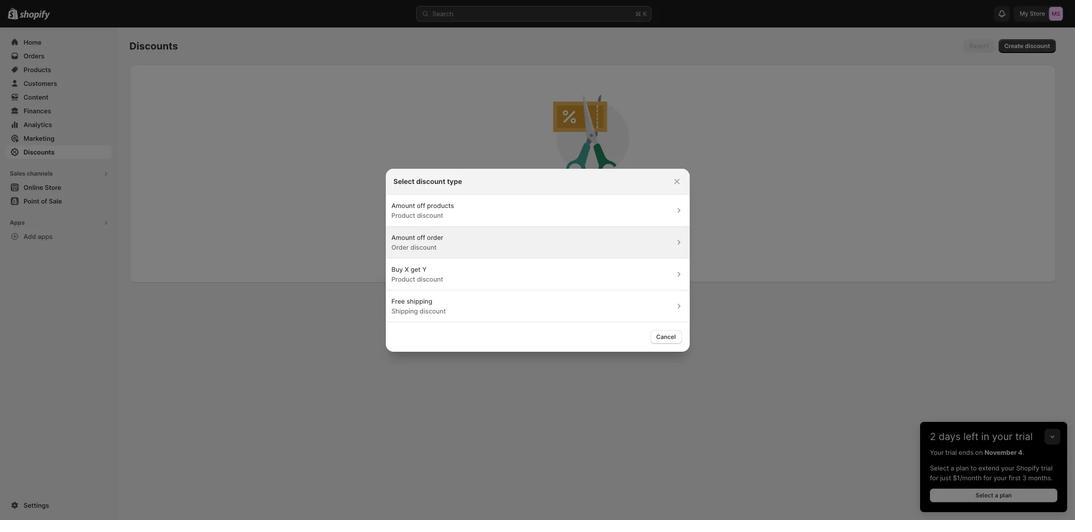 Task type: locate. For each thing, give the bounding box(es) containing it.
2 vertical spatial your
[[994, 474, 1008, 482]]

and inside create discount codes and automatic discounts that apply at checkout. you can also use discounts with
[[573, 206, 583, 213]]

select a plan link
[[931, 489, 1058, 502]]

off left products
[[417, 201, 426, 209]]

your up november
[[993, 431, 1013, 443]]

0 horizontal spatial select
[[394, 177, 415, 185]]

2 vertical spatial trial
[[1042, 464, 1053, 472]]

your left first
[[994, 474, 1008, 482]]

0 horizontal spatial discounts
[[24, 148, 54, 156]]

product down "x"
[[392, 275, 416, 283]]

november
[[985, 448, 1018, 456]]

trial up 4
[[1016, 431, 1034, 443]]

shipping
[[392, 307, 418, 315]]

manage discounts and promotions
[[535, 194, 651, 202]]

home link
[[6, 35, 112, 49]]

0 vertical spatial a
[[952, 464, 955, 472]]

select inside dialog
[[394, 177, 415, 185]]

1 amount from the top
[[392, 201, 415, 209]]

0 vertical spatial trial
[[1016, 431, 1034, 443]]

and up use
[[573, 206, 583, 213]]

1 vertical spatial trial
[[946, 448, 958, 456]]

1 vertical spatial select
[[931, 464, 950, 472]]

with
[[614, 214, 626, 221]]

plan inside the select a plan to extend your shopify trial for just $1/month for your first 3 months.
[[957, 464, 970, 472]]

0 vertical spatial product
[[392, 211, 416, 219]]

search
[[433, 10, 454, 18]]

create inside create discount codes and automatic discounts that apply at checkout. you can also use discounts with
[[508, 206, 527, 213]]

product
[[392, 211, 416, 219], [392, 275, 416, 283]]

0 horizontal spatial at
[[653, 214, 659, 221]]

a
[[952, 464, 955, 472], [996, 492, 999, 499]]

just
[[941, 474, 952, 482]]

0 horizontal spatial create
[[508, 206, 527, 213]]

amount down select discount type
[[392, 201, 415, 209]]

0 vertical spatial at
[[673, 206, 678, 213]]

cancel
[[657, 333, 676, 340]]

0 horizontal spatial and
[[573, 206, 583, 213]]

2 product from the top
[[392, 275, 416, 283]]

plan up $1/month
[[957, 464, 970, 472]]

buy x get y product discount
[[392, 265, 444, 283]]

1 vertical spatial discounts
[[24, 148, 54, 156]]

1 vertical spatial .
[[1023, 448, 1025, 456]]

create inside "button"
[[1005, 42, 1024, 50]]

for left just
[[931, 474, 939, 482]]

discount
[[1026, 42, 1051, 50], [417, 177, 446, 185], [528, 206, 552, 213], [417, 211, 444, 219], [411, 243, 437, 251], [417, 275, 444, 283], [420, 307, 446, 315]]

create discount button
[[999, 39, 1057, 53]]

apps
[[38, 233, 53, 240]]

your trial ends on november 4 .
[[931, 448, 1025, 456]]

amount off products product discount
[[392, 201, 454, 219]]

1 horizontal spatial and
[[599, 194, 611, 202]]

1 product from the top
[[392, 211, 416, 219]]

0 horizontal spatial a
[[952, 464, 955, 472]]

at up the prices
[[673, 206, 678, 213]]

automatic
[[585, 206, 613, 213]]

a for select a plan to extend your shopify trial for just $1/month for your first 3 months.
[[952, 464, 955, 472]]

amount inside amount off products product discount
[[392, 201, 415, 209]]

1 vertical spatial and
[[573, 206, 583, 213]]

for
[[931, 474, 939, 482], [984, 474, 993, 482]]

a for select a plan
[[996, 492, 999, 499]]

0 vertical spatial your
[[993, 431, 1013, 443]]

free
[[392, 297, 405, 305]]

select down the select a plan to extend your shopify trial for just $1/month for your first 3 months.
[[976, 492, 994, 499]]

0 vertical spatial select
[[394, 177, 415, 185]]

. right compare
[[678, 214, 679, 221]]

trial right your
[[946, 448, 958, 456]]

trial up months.
[[1042, 464, 1053, 472]]

1 off from the top
[[417, 201, 426, 209]]

1 horizontal spatial .
[[1023, 448, 1025, 456]]

select a plan to extend your shopify trial for just $1/month for your first 3 months.
[[931, 464, 1054, 482]]

a up just
[[952, 464, 955, 472]]

select up just
[[931, 464, 950, 472]]

1 vertical spatial product
[[392, 275, 416, 283]]

2 horizontal spatial select
[[976, 492, 994, 499]]

at
[[673, 206, 678, 213], [653, 214, 659, 221]]

1 horizontal spatial plan
[[1001, 492, 1013, 499]]

0 vertical spatial create
[[1005, 42, 1024, 50]]

. inside 2 days left in your trial element
[[1023, 448, 1025, 456]]

select up amount off products product discount
[[394, 177, 415, 185]]

shopify
[[1017, 464, 1040, 472]]

0 vertical spatial plan
[[957, 464, 970, 472]]

0 horizontal spatial plan
[[957, 464, 970, 472]]

1 horizontal spatial trial
[[1016, 431, 1034, 443]]

k
[[643, 10, 648, 18]]

for down extend
[[984, 474, 993, 482]]

apps
[[10, 219, 25, 226]]

ends
[[959, 448, 974, 456]]

amount up order
[[392, 233, 415, 241]]

2 days left in your trial button
[[921, 422, 1068, 443]]

1 horizontal spatial a
[[996, 492, 999, 499]]

0 vertical spatial discounts
[[130, 40, 178, 52]]

1 vertical spatial amount
[[392, 233, 415, 241]]

plan down first
[[1001, 492, 1013, 499]]

amount for order
[[392, 233, 415, 241]]

0 vertical spatial amount
[[392, 201, 415, 209]]

off inside the amount off order order discount
[[417, 233, 426, 241]]

$1/month
[[954, 474, 982, 482]]

discounts
[[564, 194, 597, 202], [614, 206, 642, 213], [585, 214, 612, 221]]

1 vertical spatial create
[[508, 206, 527, 213]]

⌘ k
[[636, 10, 648, 18]]

.
[[678, 214, 679, 221], [1023, 448, 1025, 456]]

create discount codes and automatic discounts that apply at checkout. you can also use discounts with
[[507, 206, 678, 221]]

discounts down automatic
[[585, 214, 612, 221]]

4
[[1019, 448, 1023, 456]]

sales channels
[[10, 170, 53, 177]]

settings link
[[6, 498, 112, 512]]

left
[[964, 431, 979, 443]]

discounts up use
[[564, 194, 597, 202]]

1 vertical spatial off
[[417, 233, 426, 241]]

your up first
[[1002, 464, 1015, 472]]

2 amount from the top
[[392, 233, 415, 241]]

that
[[643, 206, 654, 213]]

manage
[[535, 194, 562, 202]]

a inside the select a plan to extend your shopify trial for just $1/month for your first 3 months.
[[952, 464, 955, 472]]

1 horizontal spatial at
[[673, 206, 678, 213]]

1 horizontal spatial create
[[1005, 42, 1024, 50]]

also
[[560, 214, 571, 221]]

2 vertical spatial select
[[976, 492, 994, 499]]

your
[[993, 431, 1013, 443], [1002, 464, 1015, 472], [994, 474, 1008, 482]]

discounts up "with" at right top
[[614, 206, 642, 213]]

2 days left in your trial
[[931, 431, 1034, 443]]

discounts link
[[6, 145, 112, 159]]

apps button
[[6, 216, 112, 230]]

checkout.
[[507, 214, 535, 221]]

compare
[[627, 214, 652, 221]]

off
[[417, 201, 426, 209], [417, 233, 426, 241]]

trial inside dropdown button
[[1016, 431, 1034, 443]]

extend
[[979, 464, 1000, 472]]

discounts
[[130, 40, 178, 52], [24, 148, 54, 156]]

amount
[[392, 201, 415, 209], [392, 233, 415, 241]]

trial
[[1016, 431, 1034, 443], [946, 448, 958, 456], [1042, 464, 1053, 472]]

. up the shopify
[[1023, 448, 1025, 456]]

a down the select a plan to extend your shopify trial for just $1/month for your first 3 months.
[[996, 492, 999, 499]]

shopify image
[[20, 10, 50, 20]]

0 vertical spatial off
[[417, 201, 426, 209]]

select
[[394, 177, 415, 185], [931, 464, 950, 472], [976, 492, 994, 499]]

1 for from the left
[[931, 474, 939, 482]]

1 horizontal spatial for
[[984, 474, 993, 482]]

settings
[[24, 501, 49, 509]]

plan
[[957, 464, 970, 472], [1001, 492, 1013, 499]]

select inside the select a plan to extend your shopify trial for just $1/month for your first 3 months.
[[931, 464, 950, 472]]

amount inside the amount off order order discount
[[392, 233, 415, 241]]

a inside select a plan link
[[996, 492, 999, 499]]

1 vertical spatial plan
[[1001, 492, 1013, 499]]

1 vertical spatial your
[[1002, 464, 1015, 472]]

select for select a plan
[[976, 492, 994, 499]]

apply
[[656, 206, 671, 213]]

x
[[405, 265, 409, 273]]

product up the amount off order order discount
[[392, 211, 416, 219]]

2 for from the left
[[984, 474, 993, 482]]

off left order
[[417, 233, 426, 241]]

2 horizontal spatial trial
[[1042, 464, 1053, 472]]

1 horizontal spatial select
[[931, 464, 950, 472]]

at down that
[[653, 214, 659, 221]]

create
[[1005, 42, 1024, 50], [508, 206, 527, 213]]

buy
[[392, 265, 403, 273]]

order
[[427, 233, 444, 241]]

and up automatic
[[599, 194, 611, 202]]

1 vertical spatial a
[[996, 492, 999, 499]]

off inside amount off products product discount
[[417, 201, 426, 209]]

to
[[971, 464, 978, 472]]

product inside buy x get y product discount
[[392, 275, 416, 283]]

and
[[599, 194, 611, 202], [573, 206, 583, 213]]

0 horizontal spatial for
[[931, 474, 939, 482]]

select for select discount type
[[394, 177, 415, 185]]

0 horizontal spatial .
[[678, 214, 679, 221]]

2 off from the top
[[417, 233, 426, 241]]



Task type: vqa. For each thing, say whether or not it's contained in the screenshot.
Inventory to the right
no



Task type: describe. For each thing, give the bounding box(es) containing it.
discount inside amount off products product discount
[[417, 211, 444, 219]]

get
[[411, 265, 421, 273]]

create discount
[[1005, 42, 1051, 50]]

0 vertical spatial and
[[599, 194, 611, 202]]

amount for product
[[392, 201, 415, 209]]

on
[[976, 448, 984, 456]]

off for order
[[417, 233, 426, 241]]

codes
[[554, 206, 571, 213]]

3
[[1023, 474, 1027, 482]]

at inside create discount codes and automatic discounts that apply at checkout. you can also use discounts with
[[673, 206, 678, 213]]

1 horizontal spatial discounts
[[130, 40, 178, 52]]

sales channels button
[[6, 167, 112, 181]]

create for create discount codes and automatic discounts that apply at checkout. you can also use discounts with
[[508, 206, 527, 213]]

your inside dropdown button
[[993, 431, 1013, 443]]

select a plan
[[976, 492, 1013, 499]]

free shipping shipping discount
[[392, 297, 446, 315]]

select for select a plan to extend your shopify trial for just $1/month for your first 3 months.
[[931, 464, 950, 472]]

0 horizontal spatial trial
[[946, 448, 958, 456]]

cancel button
[[651, 330, 682, 344]]

plan for select a plan to extend your shopify trial for just $1/month for your first 3 months.
[[957, 464, 970, 472]]

1 vertical spatial discounts
[[614, 206, 642, 213]]

promotions
[[613, 194, 651, 202]]

products
[[427, 201, 454, 209]]

add apps
[[24, 233, 53, 240]]

plan for select a plan
[[1001, 492, 1013, 499]]

you
[[536, 214, 547, 221]]

your
[[931, 448, 945, 456]]

discount inside create discount codes and automatic discounts that apply at checkout. you can also use discounts with
[[528, 206, 552, 213]]

add
[[24, 233, 36, 240]]

months.
[[1029, 474, 1054, 482]]

order
[[392, 243, 409, 251]]

sales
[[10, 170, 25, 177]]

channels
[[27, 170, 53, 177]]

y
[[423, 265, 427, 273]]

amount off order order discount
[[392, 233, 444, 251]]

home
[[24, 38, 42, 46]]

add apps button
[[6, 230, 112, 243]]

⌘
[[636, 10, 642, 18]]

days
[[939, 431, 961, 443]]

prices
[[660, 214, 678, 221]]

type
[[447, 177, 462, 185]]

select discount type dialog
[[0, 169, 1076, 352]]

use
[[573, 214, 583, 221]]

off for products
[[417, 201, 426, 209]]

can
[[548, 214, 558, 221]]

0 vertical spatial discounts
[[564, 194, 597, 202]]

discount inside the amount off order order discount
[[411, 243, 437, 251]]

2 vertical spatial discounts
[[585, 214, 612, 221]]

discount inside free shipping shipping discount
[[420, 307, 446, 315]]

compare at prices .
[[627, 214, 679, 221]]

discount inside "button"
[[1026, 42, 1051, 50]]

select discount type
[[394, 177, 462, 185]]

shipping
[[407, 297, 433, 305]]

2
[[931, 431, 937, 443]]

first
[[1010, 474, 1022, 482]]

product inside amount off products product discount
[[392, 211, 416, 219]]

2 days left in your trial element
[[921, 447, 1068, 512]]

trial inside the select a plan to extend your shopify trial for just $1/month for your first 3 months.
[[1042, 464, 1053, 472]]

0 vertical spatial .
[[678, 214, 679, 221]]

create for create discount
[[1005, 42, 1024, 50]]

1 vertical spatial at
[[653, 214, 659, 221]]

discount inside buy x get y product discount
[[417, 275, 444, 283]]

in
[[982, 431, 990, 443]]



